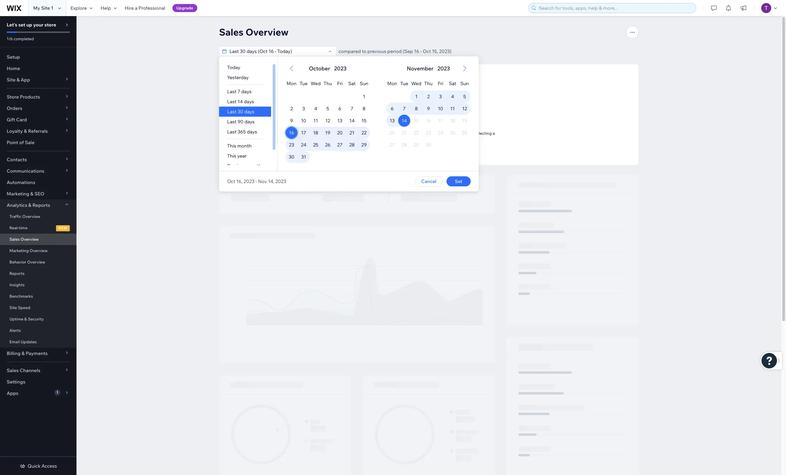 Task type: describe. For each thing, give the bounding box(es) containing it.
this for this month
[[227, 143, 236, 149]]

0 vertical spatial sales
[[219, 26, 243, 38]]

2 13 from the left
[[390, 118, 395, 124]]

oct 16, 2023 - nov 14, 2023
[[227, 178, 286, 185]]

days for last 90 days
[[244, 119, 255, 125]]

20
[[337, 130, 343, 136]]

2023 right 14,
[[275, 178, 286, 185]]

alerts
[[9, 328, 21, 333]]

1 inside sidebar element
[[56, 390, 58, 395]]

sat for 7
[[348, 81, 356, 87]]

2023 right the 16,
[[244, 178, 254, 185]]

communications button
[[0, 165, 76, 177]]

31
[[301, 154, 306, 160]]

longer
[[411, 136, 423, 141]]

benchmarks link
[[0, 291, 76, 302]]

30 inside "row"
[[289, 154, 294, 160]]

orders
[[7, 105, 22, 111]]

last for last 14 days
[[227, 99, 236, 105]]

overview for sales overview link
[[21, 237, 39, 242]]

1 vertical spatial 10
[[301, 118, 306, 124]]

1 vertical spatial sales
[[428, 131, 437, 136]]

& for billing
[[22, 351, 25, 357]]

0 horizontal spatial 3
[[302, 106, 305, 112]]

14 inside "cell"
[[402, 118, 407, 124]]

Search for tools, apps, help & more... field
[[537, 3, 694, 13]]

dates.
[[455, 131, 467, 136]]

automations
[[7, 179, 35, 186]]

18
[[313, 130, 318, 136]]

point of sale
[[7, 140, 34, 146]]

uptime & security
[[9, 317, 44, 322]]

site & app
[[7, 77, 30, 83]]

selecting
[[475, 131, 492, 136]]

row containing 6
[[386, 103, 471, 115]]

contacts
[[7, 157, 27, 163]]

2023 down compared
[[334, 65, 347, 72]]

0 vertical spatial 2
[[427, 94, 430, 100]]

1 horizontal spatial -
[[420, 48, 422, 54]]

1 horizontal spatial 14
[[349, 118, 355, 124]]

row containing 23
[[285, 139, 370, 151]]

fri for 6
[[337, 81, 343, 87]]

1/6 completed
[[7, 36, 34, 41]]

your inside sidebar element
[[33, 22, 43, 28]]

page skeleton image
[[219, 175, 638, 475]]

0 horizontal spatial 12
[[325, 118, 330, 124]]

speed
[[18, 305, 30, 310]]

cancel button
[[415, 176, 442, 187]]

billing & payments
[[7, 351, 48, 357]]

14 inside list box
[[237, 99, 243, 105]]

completed
[[14, 36, 34, 41]]

marketing & seo button
[[0, 188, 76, 200]]

year
[[237, 153, 247, 159]]

try
[[468, 131, 474, 136]]

row containing 2
[[285, 103, 370, 115]]

updates
[[21, 339, 37, 345]]

0 vertical spatial oct
[[423, 48, 431, 54]]

behavior overview
[[9, 260, 45, 265]]

thu for 9
[[424, 81, 433, 87]]

previous
[[367, 48, 386, 54]]

1 horizontal spatial 9
[[427, 106, 430, 112]]

tue for 7
[[400, 81, 408, 87]]

behavior
[[9, 260, 26, 265]]

insights link
[[0, 279, 76, 291]]

channels
[[20, 368, 40, 374]]

15,
[[432, 48, 438, 54]]

a inside not enough sales looks like your site didn't have any sales on those dates. try selecting a longer time period.
[[493, 131, 495, 136]]

overview for the marketing overview link
[[30, 248, 48, 253]]

row containing 1
[[386, 91, 471, 103]]

on
[[438, 131, 443, 136]]

loyalty
[[7, 128, 23, 134]]

set
[[455, 178, 462, 185]]

settings
[[7, 379, 25, 385]]

gift
[[7, 117, 15, 123]]

1 horizontal spatial 7
[[351, 106, 353, 112]]

sale
[[25, 140, 34, 146]]

last 365 days
[[227, 129, 257, 135]]

days for last 7 days
[[241, 89, 251, 95]]

1 vertical spatial 2
[[290, 106, 293, 112]]

wed for 8
[[411, 81, 421, 87]]

0 horizontal spatial 4
[[314, 106, 317, 112]]

last for last 365 days
[[227, 129, 236, 135]]

2 row group from the left
[[378, 91, 479, 171]]

1 right "my"
[[51, 5, 53, 11]]

25
[[313, 142, 318, 148]]

hire a professional link
[[121, 0, 169, 16]]

access
[[42, 463, 57, 469]]

& for marketing
[[30, 191, 33, 197]]

site speed link
[[0, 302, 76, 314]]

reports inside analytics & reports dropdown button
[[32, 202, 50, 208]]

2023 down 2023)
[[437, 65, 450, 72]]

sun for 8
[[360, 81, 368, 87]]

days for last 14 days
[[244, 99, 254, 105]]

alert containing october
[[307, 64, 349, 72]]

let's set up your store
[[7, 22, 56, 28]]

1/6
[[7, 36, 13, 41]]

gift card button
[[0, 114, 76, 125]]

0 horizontal spatial reports
[[9, 271, 24, 276]]

loyalty & referrals
[[7, 128, 48, 134]]

home link
[[0, 63, 76, 74]]

14,
[[268, 178, 274, 185]]

time inside not enough sales looks like your site didn't have any sales on those dates. try selecting a longer time period.
[[424, 136, 432, 141]]

sat for 11
[[449, 81, 456, 87]]

hire a professional
[[125, 5, 165, 11]]

traffic overview link
[[0, 211, 76, 222]]

0 horizontal spatial 7
[[237, 89, 240, 95]]

2023)
[[439, 48, 451, 54]]

mon tue wed thu for 7
[[387, 81, 433, 87]]

hire
[[125, 5, 134, 11]]

not enough sales looks like your site didn't have any sales on those dates. try selecting a longer time period.
[[363, 123, 495, 141]]

0 horizontal spatial a
[[135, 5, 137, 11]]

compared
[[338, 48, 361, 54]]

last 90 days
[[227, 119, 255, 125]]

quick access button
[[20, 463, 57, 469]]

security
[[28, 317, 44, 322]]

tue for 3
[[300, 81, 308, 87]]

compared to previous period (sep 16 - oct 15, 2023)
[[338, 48, 451, 54]]

27
[[337, 142, 342, 148]]

my
[[33, 5, 40, 11]]

real-time
[[9, 225, 27, 230]]

last 30 days
[[227, 109, 254, 115]]

sales overview inside sidebar element
[[9, 237, 39, 242]]

have
[[411, 131, 419, 136]]

analytics
[[7, 202, 27, 208]]

point
[[7, 140, 18, 146]]

sales channels button
[[0, 365, 76, 376]]

28
[[349, 142, 355, 148]]

november
[[407, 65, 433, 72]]

any
[[420, 131, 427, 136]]

this month
[[227, 143, 252, 149]]

previous month
[[227, 163, 261, 169]]

home
[[7, 65, 20, 71]]

site & app button
[[0, 74, 76, 86]]

payments
[[26, 351, 48, 357]]

2 6 from the left
[[391, 106, 394, 112]]

29
[[361, 142, 367, 148]]

site for site speed
[[9, 305, 17, 310]]

didn't
[[399, 131, 410, 136]]

2 8 from the left
[[415, 106, 418, 112]]

setup
[[7, 54, 20, 60]]

24
[[301, 142, 306, 148]]

gift card
[[7, 117, 27, 123]]

of
[[19, 140, 24, 146]]

last for last 30 days
[[227, 109, 236, 115]]

help
[[101, 5, 111, 11]]

marketing for marketing & seo
[[7, 191, 29, 197]]

loyalty & referrals button
[[0, 125, 76, 137]]

21
[[350, 130, 354, 136]]



Task type: vqa. For each thing, say whether or not it's contained in the screenshot.


Task type: locate. For each thing, give the bounding box(es) containing it.
1 vertical spatial this
[[227, 153, 236, 159]]

store products button
[[0, 91, 76, 103]]

this year
[[227, 153, 247, 159]]

marketing up analytics
[[7, 191, 29, 197]]

products
[[20, 94, 40, 100]]

& for analytics
[[28, 202, 31, 208]]

0 horizontal spatial your
[[33, 22, 43, 28]]

alert down compared
[[307, 64, 349, 72]]

& inside uptime & security link
[[24, 317, 27, 322]]

1 down settings link at the left bottom of page
[[56, 390, 58, 395]]

oct left the 16,
[[227, 178, 235, 185]]

1 thu from the left
[[324, 81, 332, 87]]

0 horizontal spatial 13
[[337, 118, 342, 124]]

14
[[237, 99, 243, 105], [349, 118, 355, 124], [402, 118, 407, 124]]

0 vertical spatial 11
[[450, 106, 455, 112]]

sales up on
[[437, 123, 448, 129]]

1 horizontal spatial 12
[[462, 106, 467, 112]]

list box containing today
[[219, 62, 277, 171]]

1 horizontal spatial your
[[382, 131, 390, 136]]

26
[[325, 142, 330, 148]]

1 horizontal spatial 13
[[390, 118, 395, 124]]

mon tue wed thu for 3
[[287, 81, 332, 87]]

0 vertical spatial your
[[33, 22, 43, 28]]

apps
[[7, 390, 18, 397]]

orders button
[[0, 103, 76, 114]]

1 last from the top
[[227, 89, 236, 95]]

1 horizontal spatial a
[[493, 131, 495, 136]]

days for last 365 days
[[247, 129, 257, 135]]

1 horizontal spatial 16
[[414, 48, 419, 54]]

previous
[[227, 163, 246, 169]]

6
[[338, 106, 341, 112], [391, 106, 394, 112]]

1 tue from the left
[[300, 81, 308, 87]]

30 down 23
[[289, 154, 294, 160]]

row
[[285, 74, 370, 91], [386, 74, 471, 91], [386, 91, 471, 103], [285, 103, 370, 115], [386, 103, 471, 115], [285, 115, 370, 127], [386, 115, 471, 127], [285, 127, 370, 139], [386, 127, 471, 139], [285, 139, 370, 151], [386, 139, 471, 151], [285, 151, 370, 163]]

days right 90
[[244, 119, 255, 125]]

store products
[[7, 94, 40, 100]]

8
[[363, 106, 365, 112], [415, 106, 418, 112]]

0 vertical spatial a
[[135, 5, 137, 11]]

0 vertical spatial this
[[227, 143, 236, 149]]

14 left not
[[402, 118, 407, 124]]

2 up "enough"
[[427, 94, 430, 100]]

marketing up "behavior"
[[9, 248, 29, 253]]

& left app
[[17, 77, 20, 83]]

last left 365
[[227, 129, 236, 135]]

0 horizontal spatial wed
[[311, 81, 321, 87]]

1 horizontal spatial 3
[[439, 94, 442, 100]]

month up year
[[237, 143, 252, 149]]

14 up last 30 days
[[237, 99, 243, 105]]

2 wed from the left
[[411, 81, 421, 87]]

sun for 12
[[460, 81, 469, 87]]

your right like
[[382, 131, 390, 136]]

row containing 13
[[386, 115, 471, 127]]

& for uptime
[[24, 317, 27, 322]]

& down marketing & seo
[[28, 202, 31, 208]]

11
[[450, 106, 455, 112], [313, 118, 318, 124]]

- left nov
[[255, 178, 257, 185]]

16 right (sep
[[414, 48, 419, 54]]

& for site
[[17, 77, 20, 83]]

yesterday
[[227, 74, 249, 81]]

0 horizontal spatial mon
[[287, 81, 296, 87]]

reports up insights
[[9, 271, 24, 276]]

1 vertical spatial your
[[382, 131, 390, 136]]

1 6 from the left
[[338, 106, 341, 112]]

1 horizontal spatial thu
[[424, 81, 433, 87]]

1 row group from the left
[[277, 91, 378, 171]]

enough
[[419, 123, 436, 129]]

a right "selecting"
[[493, 131, 495, 136]]

1 horizontal spatial 30
[[289, 154, 294, 160]]

those
[[444, 131, 455, 136]]

16 inside cell
[[289, 130, 294, 136]]

days up last 90 days
[[244, 109, 254, 115]]

13 left tuesday, november 14, 2023 "cell"
[[390, 118, 395, 124]]

sales channels
[[7, 368, 40, 374]]

10 up the 17
[[301, 118, 306, 124]]

0 horizontal spatial sales overview
[[9, 237, 39, 242]]

0 vertical spatial 12
[[462, 106, 467, 112]]

thu for 5
[[324, 81, 332, 87]]

analytics & reports
[[7, 202, 50, 208]]

grid containing november
[[378, 56, 479, 171]]

8 up not
[[415, 106, 418, 112]]

last for last 7 days
[[227, 89, 236, 95]]

insights
[[9, 282, 25, 288]]

time inside sidebar element
[[19, 225, 27, 230]]

billing
[[7, 351, 21, 357]]

1 horizontal spatial mon tue wed thu
[[387, 81, 433, 87]]

sat down 2023)
[[449, 81, 456, 87]]

1 horizontal spatial 8
[[415, 106, 418, 112]]

1 horizontal spatial wed
[[411, 81, 421, 87]]

alerts link
[[0, 325, 76, 336]]

7 up 'last 14 days'
[[237, 89, 240, 95]]

referrals
[[28, 128, 48, 134]]

1 vertical spatial month
[[247, 163, 261, 169]]

tuesday, november 14, 2023 cell
[[398, 115, 410, 127]]

quick
[[28, 463, 40, 469]]

1 vertical spatial sales
[[9, 237, 20, 242]]

1 grid from the left
[[277, 56, 378, 171]]

0 horizontal spatial thu
[[324, 81, 332, 87]]

mon for 6
[[387, 81, 397, 87]]

2 last from the top
[[227, 99, 236, 105]]

1 horizontal spatial sat
[[449, 81, 456, 87]]

2 tue from the left
[[400, 81, 408, 87]]

10 up on
[[438, 106, 443, 112]]

store
[[44, 22, 56, 28]]

1 vertical spatial 5
[[326, 106, 329, 112]]

2 this from the top
[[227, 153, 236, 159]]

sales overview link
[[0, 234, 76, 245]]

0 vertical spatial marketing
[[7, 191, 29, 197]]

1 horizontal spatial tue
[[400, 81, 408, 87]]

1 horizontal spatial 11
[[450, 106, 455, 112]]

site for site & app
[[7, 77, 16, 83]]

0 horizontal spatial 8
[[363, 106, 365, 112]]

0 vertical spatial time
[[424, 136, 432, 141]]

days right 365
[[247, 129, 257, 135]]

& right billing
[[22, 351, 25, 357]]

1 horizontal spatial alert
[[405, 64, 452, 72]]

your right up
[[33, 22, 43, 28]]

1 horizontal spatial 2
[[427, 94, 430, 100]]

oct left 15,
[[423, 48, 431, 54]]

2 fri from the left
[[438, 81, 443, 87]]

0 horizontal spatial 5
[[326, 106, 329, 112]]

1 8 from the left
[[363, 106, 365, 112]]

0 vertical spatial 16
[[414, 48, 419, 54]]

3 last from the top
[[227, 109, 236, 115]]

0 horizontal spatial sun
[[360, 81, 368, 87]]

row group
[[277, 91, 378, 171], [378, 91, 479, 171]]

30 up 90
[[237, 109, 243, 115]]

15
[[362, 118, 366, 124]]

last 14 days
[[227, 99, 254, 105]]

13 up 20
[[337, 118, 342, 124]]

0 horizontal spatial -
[[255, 178, 257, 185]]

days for last 30 days
[[244, 109, 254, 115]]

1 horizontal spatial sales overview
[[219, 26, 288, 38]]

last down 'last 14 days'
[[227, 109, 236, 115]]

2 grid from the left
[[378, 56, 479, 171]]

1 alert from the left
[[307, 64, 349, 72]]

sat down compared
[[348, 81, 356, 87]]

0 horizontal spatial 10
[[301, 118, 306, 124]]

reports down the seo
[[32, 202, 50, 208]]

(sep
[[403, 48, 413, 54]]

2 alert from the left
[[405, 64, 452, 72]]

help button
[[97, 0, 121, 16]]

4
[[451, 94, 454, 100], [314, 106, 317, 112]]

uptime & security link
[[0, 314, 76, 325]]

last for last 90 days
[[227, 119, 236, 125]]

2 sun from the left
[[460, 81, 469, 87]]

7 up 21
[[351, 106, 353, 112]]

0 vertical spatial sales
[[437, 123, 448, 129]]

last 7 days
[[227, 89, 251, 95]]

2 horizontal spatial 7
[[403, 106, 406, 112]]

1 sat from the left
[[348, 81, 356, 87]]

month for previous month
[[247, 163, 261, 169]]

6 up 20
[[338, 106, 341, 112]]

my site 1
[[33, 5, 53, 11]]

&
[[17, 77, 20, 83], [24, 128, 27, 134], [30, 191, 33, 197], [28, 202, 31, 208], [24, 317, 27, 322], [22, 351, 25, 357]]

mon tue wed thu down october
[[287, 81, 332, 87]]

0 vertical spatial -
[[420, 48, 422, 54]]

last down last 7 days
[[227, 99, 236, 105]]

1 vertical spatial -
[[255, 178, 257, 185]]

last
[[227, 89, 236, 95], [227, 99, 236, 105], [227, 109, 236, 115], [227, 119, 236, 125], [227, 129, 236, 135]]

16 left the 17
[[289, 130, 294, 136]]

time right longer
[[424, 136, 432, 141]]

& right loyalty
[[24, 128, 27, 134]]

a right 'hire'
[[135, 5, 137, 11]]

0 vertical spatial month
[[237, 143, 252, 149]]

grid
[[277, 56, 378, 171], [378, 56, 479, 171]]

marketing overview
[[9, 248, 48, 253]]

sidebar element
[[0, 16, 76, 475]]

0 horizontal spatial 14
[[237, 99, 243, 105]]

grid containing october
[[277, 56, 378, 171]]

3
[[439, 94, 442, 100], [302, 106, 305, 112]]

2 vertical spatial sales
[[7, 368, 19, 374]]

list box
[[219, 62, 277, 171]]

2 thu from the left
[[424, 81, 433, 87]]

2 sat from the left
[[449, 81, 456, 87]]

19
[[325, 130, 330, 136]]

alert
[[307, 64, 349, 72], [405, 64, 452, 72]]

time down traffic overview
[[19, 225, 27, 230]]

site down 'home'
[[7, 77, 16, 83]]

2 horizontal spatial 14
[[402, 118, 407, 124]]

0 horizontal spatial 30
[[237, 109, 243, 115]]

this left year
[[227, 153, 236, 159]]

settings link
[[0, 376, 76, 388]]

1 horizontal spatial time
[[424, 136, 432, 141]]

& inside analytics & reports dropdown button
[[28, 202, 31, 208]]

11 up 18
[[313, 118, 318, 124]]

like
[[375, 131, 381, 136]]

october
[[309, 65, 330, 72]]

period
[[387, 48, 402, 54]]

site left speed
[[9, 305, 17, 310]]

7 up tuesday, november 14, 2023 "cell"
[[403, 106, 406, 112]]

1 vertical spatial a
[[493, 131, 495, 136]]

0 vertical spatial 3
[[439, 94, 442, 100]]

sales left on
[[428, 131, 437, 136]]

email updates link
[[0, 336, 76, 348]]

last left 90
[[227, 119, 236, 125]]

17
[[301, 130, 306, 136]]

2 mon from the left
[[387, 81, 397, 87]]

& left the seo
[[30, 191, 33, 197]]

0 vertical spatial site
[[41, 5, 50, 11]]

site right "my"
[[41, 5, 50, 11]]

site inside popup button
[[7, 77, 16, 83]]

sales overview
[[219, 26, 288, 38], [9, 237, 39, 242]]

0 horizontal spatial 16
[[289, 130, 294, 136]]

8 up 15
[[363, 106, 365, 112]]

setup link
[[0, 51, 76, 63]]

row containing 30
[[285, 151, 370, 163]]

1 mon from the left
[[287, 81, 296, 87]]

sales
[[437, 123, 448, 129], [428, 131, 437, 136]]

upgrade button
[[172, 4, 197, 12]]

13
[[337, 118, 342, 124], [390, 118, 395, 124]]

6 up site
[[391, 106, 394, 112]]

set
[[18, 22, 25, 28]]

store
[[7, 94, 19, 100]]

this
[[227, 143, 236, 149], [227, 153, 236, 159]]

& for loyalty
[[24, 128, 27, 134]]

overview for traffic overview link
[[22, 214, 40, 219]]

1 vertical spatial 3
[[302, 106, 305, 112]]

0 horizontal spatial tue
[[300, 81, 308, 87]]

communications
[[7, 168, 44, 174]]

0 horizontal spatial 2
[[290, 106, 293, 112]]

row containing 16
[[285, 127, 370, 139]]

thu down november
[[424, 81, 433, 87]]

marketing inside dropdown button
[[7, 191, 29, 197]]

& right uptime
[[24, 317, 27, 322]]

0 horizontal spatial 6
[[338, 106, 341, 112]]

& inside loyalty & referrals dropdown button
[[24, 128, 27, 134]]

marketing for marketing overview
[[9, 248, 29, 253]]

0 vertical spatial reports
[[32, 202, 50, 208]]

1 13 from the left
[[337, 118, 342, 124]]

wed down november
[[411, 81, 421, 87]]

11 up those
[[450, 106, 455, 112]]

1 horizontal spatial oct
[[423, 48, 431, 54]]

9 up monday, october 16, 2023 cell
[[290, 118, 293, 124]]

traffic
[[9, 214, 21, 219]]

1 vertical spatial 11
[[313, 118, 318, 124]]

monday, october 16, 2023 cell
[[285, 127, 298, 139]]

1 this from the top
[[227, 143, 236, 149]]

1 mon tue wed thu from the left
[[287, 81, 332, 87]]

marketing
[[7, 191, 29, 197], [9, 248, 29, 253]]

0 vertical spatial 9
[[427, 106, 430, 112]]

wed down october
[[311, 81, 321, 87]]

2 up monday, october 16, 2023 cell
[[290, 106, 293, 112]]

overview
[[246, 26, 288, 38], [22, 214, 40, 219], [21, 237, 39, 242], [30, 248, 48, 253], [27, 260, 45, 265]]

1 vertical spatial marketing
[[9, 248, 29, 253]]

site
[[41, 5, 50, 11], [7, 77, 16, 83], [9, 305, 17, 310]]

this for this year
[[227, 153, 236, 159]]

uptime
[[9, 317, 23, 322]]

5 last from the top
[[227, 129, 236, 135]]

4 last from the top
[[227, 119, 236, 125]]

period.
[[433, 136, 447, 141]]

seo
[[34, 191, 44, 197]]

0 horizontal spatial 11
[[313, 118, 318, 124]]

sales inside popup button
[[7, 368, 19, 374]]

alert containing november
[[405, 64, 452, 72]]

0 horizontal spatial 9
[[290, 118, 293, 124]]

1 horizontal spatial fri
[[438, 81, 443, 87]]

2 vertical spatial site
[[9, 305, 17, 310]]

1 horizontal spatial sun
[[460, 81, 469, 87]]

0 vertical spatial 30
[[237, 109, 243, 115]]

sales for sales overview link
[[9, 237, 20, 242]]

explore
[[70, 5, 87, 11]]

0 horizontal spatial sat
[[348, 81, 356, 87]]

thu down october
[[324, 81, 332, 87]]

1 horizontal spatial 5
[[463, 94, 466, 100]]

& inside marketing & seo dropdown button
[[30, 191, 33, 197]]

1 vertical spatial 9
[[290, 118, 293, 124]]

1 vertical spatial time
[[19, 225, 27, 230]]

mon tue wed thu down november
[[387, 81, 433, 87]]

days up last 30 days
[[244, 99, 254, 105]]

1 vertical spatial oct
[[227, 178, 235, 185]]

12 up 19
[[325, 118, 330, 124]]

this up this year at the left top
[[227, 143, 236, 149]]

16
[[414, 48, 419, 54], [289, 130, 294, 136]]

1 sun from the left
[[360, 81, 368, 87]]

today
[[227, 64, 240, 70]]

analytics & reports button
[[0, 200, 76, 211]]

wed for 4
[[311, 81, 321, 87]]

- right (sep
[[420, 48, 422, 54]]

a
[[135, 5, 137, 11], [493, 131, 495, 136]]

mon for 2
[[287, 81, 296, 87]]

to
[[362, 48, 366, 54]]

0 vertical spatial 10
[[438, 106, 443, 112]]

9 up "enough"
[[427, 106, 430, 112]]

nov
[[258, 178, 267, 185]]

month for this month
[[237, 143, 252, 149]]

1 wed from the left
[[311, 81, 321, 87]]

1 vertical spatial 12
[[325, 118, 330, 124]]

2 mon tue wed thu from the left
[[387, 81, 433, 87]]

0 horizontal spatial oct
[[227, 178, 235, 185]]

1 vertical spatial 30
[[289, 154, 294, 160]]

last up 'last 14 days'
[[227, 89, 236, 95]]

behavior overview link
[[0, 257, 76, 268]]

1 fri from the left
[[337, 81, 343, 87]]

row containing 9
[[285, 115, 370, 127]]

& inside 'site & app' popup button
[[17, 77, 20, 83]]

0 horizontal spatial alert
[[307, 64, 349, 72]]

1 horizontal spatial 6
[[391, 106, 394, 112]]

7
[[237, 89, 240, 95], [351, 106, 353, 112], [403, 106, 406, 112]]

0 horizontal spatial mon tue wed thu
[[287, 81, 332, 87]]

your inside not enough sales looks like your site didn't have any sales on those dates. try selecting a longer time period.
[[382, 131, 390, 136]]

point of sale link
[[0, 137, 76, 148]]

billing & payments button
[[0, 348, 76, 359]]

alert down 15,
[[405, 64, 452, 72]]

fri for 10
[[438, 81, 443, 87]]

0 vertical spatial sales overview
[[219, 26, 288, 38]]

sales for the sales channels popup button
[[7, 368, 19, 374]]

1 vertical spatial 4
[[314, 106, 317, 112]]

1 horizontal spatial 10
[[438, 106, 443, 112]]

1
[[51, 5, 53, 11], [363, 94, 365, 100], [415, 94, 417, 100], [56, 390, 58, 395]]

days up 'last 14 days'
[[241, 89, 251, 95]]

& inside billing & payments dropdown button
[[22, 351, 25, 357]]

1 up 15
[[363, 94, 365, 100]]

0 vertical spatial 5
[[463, 94, 466, 100]]

marketing & seo
[[7, 191, 44, 197]]

overview for the behavior overview link
[[27, 260, 45, 265]]

None field
[[227, 47, 326, 56]]

14 left 15
[[349, 118, 355, 124]]

month up oct 16, 2023 - nov 14, 2023
[[247, 163, 261, 169]]

12 up dates.
[[462, 106, 467, 112]]

app
[[21, 77, 30, 83]]

1 horizontal spatial mon
[[387, 81, 397, 87]]

1 down november
[[415, 94, 417, 100]]

1 horizontal spatial 4
[[451, 94, 454, 100]]



